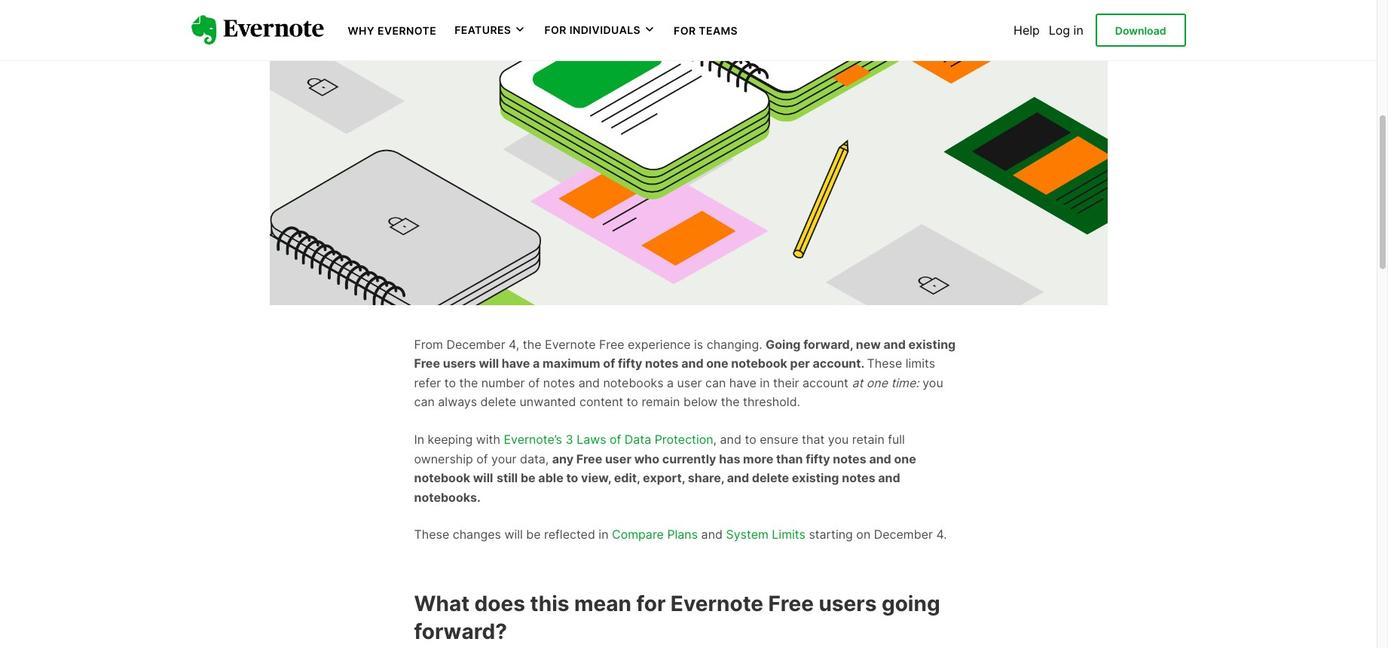Task type: vqa. For each thing, say whether or not it's contained in the screenshot.
the topmost in
yes



Task type: locate. For each thing, give the bounding box(es) containing it.
to up always
[[445, 375, 456, 390]]

will left still
[[473, 471, 493, 486]]

2 vertical spatial one
[[894, 451, 917, 466]]

1 horizontal spatial these
[[867, 356, 902, 371]]

of down from december 4, the evernote free experience is changing.
[[603, 356, 615, 371]]

have down 4,
[[502, 356, 530, 371]]

for left 'individuals'
[[545, 24, 567, 36]]

features
[[455, 24, 511, 36]]

and down retain
[[869, 451, 892, 466]]

fifty
[[618, 356, 642, 371], [806, 451, 830, 466]]

december left 4.
[[874, 527, 933, 542]]

0 vertical spatial these
[[867, 356, 902, 371]]

0 vertical spatial a
[[533, 356, 540, 371]]

is
[[694, 337, 703, 352]]

0 horizontal spatial one
[[707, 356, 729, 371]]

can
[[706, 375, 726, 390], [414, 395, 435, 410]]

for left teams
[[674, 24, 696, 37]]

0 horizontal spatial fifty
[[618, 356, 642, 371]]

retain
[[852, 432, 885, 447]]

unwanted
[[520, 395, 576, 410]]

0 horizontal spatial can
[[414, 395, 435, 410]]

1 horizontal spatial have
[[730, 375, 757, 390]]

1 vertical spatial will
[[473, 471, 493, 486]]

1 horizontal spatial you
[[923, 375, 944, 390]]

compare plans link
[[612, 527, 698, 542]]

1 vertical spatial fifty
[[806, 451, 830, 466]]

1 horizontal spatial users
[[819, 591, 877, 617]]

fifty down that
[[806, 451, 830, 466]]

user
[[677, 375, 702, 390], [605, 451, 632, 466]]

on
[[857, 527, 871, 542]]

be down data,
[[521, 471, 536, 486]]

1 horizontal spatial delete
[[752, 471, 789, 486]]

will up number
[[479, 356, 499, 371]]

in right reflected
[[599, 527, 609, 542]]

1 vertical spatial delete
[[752, 471, 789, 486]]

1 vertical spatial one
[[867, 375, 888, 390]]

evernote
[[378, 24, 437, 37], [545, 337, 596, 352], [671, 591, 764, 617]]

going forward, new and existing free users will have a maximum of fifty notes and one notebook per account.
[[414, 337, 956, 371]]

delete down more
[[752, 471, 789, 486]]

and
[[884, 337, 906, 352], [682, 356, 704, 371], [579, 375, 600, 390], [720, 432, 742, 447], [869, 451, 892, 466], [727, 471, 749, 486], [878, 471, 901, 486], [702, 527, 723, 542]]

mean
[[574, 591, 632, 617]]

of down 'with'
[[477, 451, 488, 466]]

ensure
[[760, 432, 799, 447]]

notes
[[645, 356, 679, 371], [543, 375, 575, 390], [833, 451, 867, 466], [842, 471, 876, 486]]

evernote right why at the left of page
[[378, 24, 437, 37]]

you inside you can always delete unwanted content to remain below the threshold.
[[923, 375, 944, 390]]

1 vertical spatial notebook
[[414, 471, 470, 486]]

for inside button
[[545, 24, 567, 36]]

users down from in the bottom of the page
[[443, 356, 476, 371]]

0 horizontal spatial users
[[443, 356, 476, 371]]

have inside these limits refer to the number of notes and notebooks a user can have in their account
[[730, 375, 757, 390]]

0 vertical spatial users
[[443, 356, 476, 371]]

delete down number
[[481, 395, 516, 410]]

that
[[802, 432, 825, 447]]

user inside these limits refer to the number of notes and notebooks a user can have in their account
[[677, 375, 702, 390]]

changes
[[453, 527, 501, 542]]

the right 4,
[[523, 337, 542, 352]]

be left reflected
[[526, 527, 541, 542]]

currently
[[662, 451, 716, 466]]

and up the "content"
[[579, 375, 600, 390]]

0 vertical spatial fifty
[[618, 356, 642, 371]]

log in
[[1049, 23, 1084, 38]]

you can always delete unwanted content to remain below the threshold.
[[414, 375, 944, 410]]

have
[[502, 356, 530, 371], [730, 375, 757, 390]]

free up refer on the bottom
[[414, 356, 440, 371]]

why evernote link
[[348, 23, 437, 38]]

2 vertical spatial in
[[599, 527, 609, 542]]

plans
[[667, 527, 698, 542]]

0 horizontal spatial user
[[605, 451, 632, 466]]

user up below
[[677, 375, 702, 390]]

at
[[852, 375, 863, 390]]

1 horizontal spatial one
[[867, 375, 888, 390]]

experience
[[628, 337, 691, 352]]

2 vertical spatial will
[[505, 527, 523, 542]]

1 vertical spatial have
[[730, 375, 757, 390]]

1 horizontal spatial in
[[760, 375, 770, 390]]

0 horizontal spatial you
[[828, 432, 849, 447]]

download link
[[1096, 13, 1186, 47]]

maximum
[[543, 356, 601, 371]]

still
[[497, 471, 518, 486]]

free down laws
[[576, 451, 602, 466]]

0 vertical spatial delete
[[481, 395, 516, 410]]

these limits refer to the number of notes and notebooks a user can have in their account
[[414, 356, 935, 390]]

help link
[[1014, 23, 1040, 38]]

of
[[603, 356, 615, 371], [528, 375, 540, 390], [610, 432, 621, 447], [477, 451, 488, 466]]

2 horizontal spatial in
[[1074, 23, 1084, 38]]

you right that
[[828, 432, 849, 447]]

notebook down the going
[[731, 356, 788, 371]]

2 vertical spatial the
[[721, 395, 740, 410]]

share,
[[688, 471, 724, 486]]

individuals
[[570, 24, 641, 36]]

refer
[[414, 375, 441, 390]]

can up below
[[706, 375, 726, 390]]

data
[[625, 432, 651, 447]]

full
[[888, 432, 905, 447]]

and down is
[[682, 356, 704, 371]]

going
[[766, 337, 801, 352]]

will inside going forward, new and existing free users will have a maximum of fifty notes and one notebook per account.
[[479, 356, 499, 371]]

1 vertical spatial you
[[828, 432, 849, 447]]

0 vertical spatial december
[[447, 337, 506, 352]]

edit,
[[614, 471, 640, 486]]

one inside any free user who currently has more than fifty notes and one notebook will
[[894, 451, 917, 466]]

than
[[776, 451, 803, 466]]

0 horizontal spatial evernote
[[378, 24, 437, 37]]

these up at one time:
[[867, 356, 902, 371]]

evernote free note & notebook limits image
[[269, 0, 1108, 305]]

will right 'changes' at the bottom of page
[[505, 527, 523, 542]]

a up remain
[[667, 375, 674, 390]]

one down the changing.
[[707, 356, 729, 371]]

one right at
[[867, 375, 888, 390]]

0 vertical spatial in
[[1074, 23, 1084, 38]]

users inside what does this mean for evernote free users going forward?
[[819, 591, 877, 617]]

0 horizontal spatial for
[[545, 24, 567, 36]]

1 horizontal spatial notebook
[[731, 356, 788, 371]]

one down full
[[894, 451, 917, 466]]

user up edit, at bottom left
[[605, 451, 632, 466]]

a inside going forward, new and existing free users will have a maximum of fifty notes and one notebook per account.
[[533, 356, 540, 371]]

0 vertical spatial be
[[521, 471, 536, 486]]

does
[[475, 591, 525, 617]]

evernote up maximum
[[545, 337, 596, 352]]

1 vertical spatial a
[[667, 375, 674, 390]]

1 vertical spatial user
[[605, 451, 632, 466]]

to inside you can always delete unwanted content to remain below the threshold.
[[627, 395, 638, 410]]

1 horizontal spatial can
[[706, 375, 726, 390]]

of inside these limits refer to the number of notes and notebooks a user can have in their account
[[528, 375, 540, 390]]

starting
[[809, 527, 853, 542]]

fifty inside any free user who currently has more than fifty notes and one notebook will
[[806, 451, 830, 466]]

0 vertical spatial will
[[479, 356, 499, 371]]

notebook inside any free user who currently has more than fifty notes and one notebook will
[[414, 471, 470, 486]]

1 horizontal spatial a
[[667, 375, 674, 390]]

users
[[443, 356, 476, 371], [819, 591, 877, 617]]

0 horizontal spatial the
[[459, 375, 478, 390]]

0 vertical spatial notebook
[[731, 356, 788, 371]]

0 vertical spatial user
[[677, 375, 702, 390]]

you down the limits
[[923, 375, 944, 390]]

0 horizontal spatial existing
[[792, 471, 839, 486]]

4.
[[937, 527, 947, 542]]

2 horizontal spatial one
[[894, 451, 917, 466]]

0 vertical spatial one
[[707, 356, 729, 371]]

december left 4,
[[447, 337, 506, 352]]

a left maximum
[[533, 356, 540, 371]]

2 horizontal spatial the
[[721, 395, 740, 410]]

existing inside "still be able to view, edit, export, share, and delete existing notes and notebooks."
[[792, 471, 839, 486]]

a
[[533, 356, 540, 371], [667, 375, 674, 390]]

1 vertical spatial existing
[[792, 471, 839, 486]]

any
[[552, 451, 574, 466]]

in up threshold. at the right bottom of page
[[760, 375, 770, 390]]

you
[[923, 375, 944, 390], [828, 432, 849, 447]]

remain
[[642, 395, 680, 410]]

the right below
[[721, 395, 740, 410]]

have up threshold. at the right bottom of page
[[730, 375, 757, 390]]

able
[[538, 471, 564, 486]]

user inside any free user who currently has more than fifty notes and one notebook will
[[605, 451, 632, 466]]

notebook inside going forward, new and existing free users will have a maximum of fifty notes and one notebook per account.
[[731, 356, 788, 371]]

1 horizontal spatial existing
[[909, 337, 956, 352]]

existing up the limits
[[909, 337, 956, 352]]

any free user who currently has more than fifty notes and one notebook will
[[414, 451, 917, 486]]

these inside these limits refer to the number of notes and notebooks a user can have in their account
[[867, 356, 902, 371]]

evernote right the for at left
[[671, 591, 764, 617]]

0 horizontal spatial these
[[414, 527, 449, 542]]

number
[[481, 375, 525, 390]]

evernote logo image
[[191, 15, 324, 45]]

these
[[867, 356, 902, 371], [414, 527, 449, 542]]

0 horizontal spatial delete
[[481, 395, 516, 410]]

2 vertical spatial evernote
[[671, 591, 764, 617]]

users left 'going'
[[819, 591, 877, 617]]

1 vertical spatial evernote
[[545, 337, 596, 352]]

can inside these limits refer to the number of notes and notebooks a user can have in their account
[[706, 375, 726, 390]]

these changes will be reflected in compare plans and system limits starting on december 4.
[[414, 527, 947, 542]]

and down full
[[878, 471, 901, 486]]

features button
[[455, 23, 526, 38]]

1 horizontal spatial fifty
[[806, 451, 830, 466]]

1 vertical spatial can
[[414, 395, 435, 410]]

can down refer on the bottom
[[414, 395, 435, 410]]

2 horizontal spatial evernote
[[671, 591, 764, 617]]

1 horizontal spatial the
[[523, 337, 542, 352]]

per
[[790, 356, 810, 371]]

their
[[773, 375, 799, 390]]

1 horizontal spatial user
[[677, 375, 702, 390]]

0 horizontal spatial have
[[502, 356, 530, 371]]

to
[[445, 375, 456, 390], [627, 395, 638, 410], [745, 432, 757, 447], [566, 471, 578, 486]]

0 horizontal spatial notebook
[[414, 471, 470, 486]]

threshold.
[[743, 395, 801, 410]]

notebook
[[731, 356, 788, 371], [414, 471, 470, 486]]

who
[[634, 451, 660, 466]]

laws
[[577, 432, 606, 447]]

to down notebooks
[[627, 395, 638, 410]]

1 horizontal spatial evernote
[[545, 337, 596, 352]]

existing down than
[[792, 471, 839, 486]]

to right able
[[566, 471, 578, 486]]

1 vertical spatial the
[[459, 375, 478, 390]]

1 vertical spatial users
[[819, 591, 877, 617]]

limits
[[906, 356, 935, 371]]

0 horizontal spatial a
[[533, 356, 540, 371]]

in right log
[[1074, 23, 1084, 38]]

notes inside any free user who currently has more than fifty notes and one notebook will
[[833, 451, 867, 466]]

december
[[447, 337, 506, 352], [874, 527, 933, 542]]

1 horizontal spatial for
[[674, 24, 696, 37]]

forward?
[[414, 619, 507, 644]]

in
[[1074, 23, 1084, 38], [760, 375, 770, 390], [599, 527, 609, 542]]

log
[[1049, 23, 1070, 38]]

these for limits
[[867, 356, 902, 371]]

of up unwanted
[[528, 375, 540, 390]]

0 vertical spatial have
[[502, 356, 530, 371]]

free inside going forward, new and existing free users will have a maximum of fifty notes and one notebook per account.
[[414, 356, 440, 371]]

0 vertical spatial you
[[923, 375, 944, 390]]

fifty up notebooks
[[618, 356, 642, 371]]

1 horizontal spatial december
[[874, 527, 933, 542]]

1 vertical spatial these
[[414, 527, 449, 542]]

these down notebooks.
[[414, 527, 449, 542]]

in
[[414, 432, 424, 447]]

to inside these limits refer to the number of notes and notebooks a user can have in their account
[[445, 375, 456, 390]]

delete
[[481, 395, 516, 410], [752, 471, 789, 486]]

can inside you can always delete unwanted content to remain below the threshold.
[[414, 395, 435, 410]]

and right ,
[[720, 432, 742, 447]]

notebook down ownership
[[414, 471, 470, 486]]

for
[[545, 24, 567, 36], [674, 24, 696, 37]]

protection
[[655, 432, 714, 447]]

the up always
[[459, 375, 478, 390]]

0 vertical spatial existing
[[909, 337, 956, 352]]

log in link
[[1049, 23, 1084, 38]]

free down limits
[[769, 591, 814, 617]]

1 vertical spatial in
[[760, 375, 770, 390]]

free inside any free user who currently has more than fifty notes and one notebook will
[[576, 451, 602, 466]]

0 vertical spatial can
[[706, 375, 726, 390]]

in keeping with evernote's 3 laws of data protection
[[414, 432, 714, 447]]

be
[[521, 471, 536, 486], [526, 527, 541, 542]]

to up more
[[745, 432, 757, 447]]



Task type: describe. For each thing, give the bounding box(es) containing it.
reflected
[[544, 527, 595, 542]]

,
[[714, 432, 717, 447]]

of inside going forward, new and existing free users will have a maximum of fifty notes and one notebook per account.
[[603, 356, 615, 371]]

system
[[726, 527, 769, 542]]

data,
[[520, 451, 549, 466]]

notes inside "still be able to view, edit, export, share, and delete existing notes and notebooks."
[[842, 471, 876, 486]]

one inside going forward, new and existing free users will have a maximum of fifty notes and one notebook per account.
[[707, 356, 729, 371]]

and right plans
[[702, 527, 723, 542]]

changing.
[[707, 337, 763, 352]]

this
[[530, 591, 570, 617]]

for for for teams
[[674, 24, 696, 37]]

still be able to view, edit, export, share, and delete existing notes and notebooks.
[[414, 471, 901, 505]]

forward,
[[804, 337, 853, 352]]

1 vertical spatial december
[[874, 527, 933, 542]]

a inside these limits refer to the number of notes and notebooks a user can have in their account
[[667, 375, 674, 390]]

why
[[348, 24, 375, 37]]

and inside , and to ensure that you retain full ownership of your data,
[[720, 432, 742, 447]]

keeping
[[428, 432, 473, 447]]

delete inside you can always delete unwanted content to remain below the threshold.
[[481, 395, 516, 410]]

to inside , and to ensure that you retain full ownership of your data,
[[745, 432, 757, 447]]

for individuals button
[[545, 23, 656, 38]]

new
[[856, 337, 881, 352]]

free up notebooks
[[599, 337, 625, 352]]

delete inside "still be able to view, edit, export, share, and delete existing notes and notebooks."
[[752, 471, 789, 486]]

what
[[414, 591, 470, 617]]

below
[[684, 395, 718, 410]]

more
[[743, 451, 774, 466]]

in inside these limits refer to the number of notes and notebooks a user can have in their account
[[760, 375, 770, 390]]

3
[[566, 432, 573, 447]]

content
[[580, 395, 623, 410]]

what does this mean for evernote free users going forward?
[[414, 591, 940, 644]]

and inside these limits refer to the number of notes and notebooks a user can have in their account
[[579, 375, 600, 390]]

for
[[637, 591, 666, 617]]

evernote's 3 laws of data protection link
[[501, 432, 714, 447]]

help
[[1014, 23, 1040, 38]]

of left data
[[610, 432, 621, 447]]

with
[[476, 432, 501, 447]]

evernote inside what does this mean for evernote free users going forward?
[[671, 591, 764, 617]]

for teams
[[674, 24, 738, 37]]

for individuals
[[545, 24, 641, 36]]

from
[[414, 337, 443, 352]]

teams
[[699, 24, 738, 37]]

will inside any free user who currently has more than fifty notes and one notebook will
[[473, 471, 493, 486]]

you inside , and to ensure that you retain full ownership of your data,
[[828, 432, 849, 447]]

be inside "still be able to view, edit, export, share, and delete existing notes and notebooks."
[[521, 471, 536, 486]]

always
[[438, 395, 477, 410]]

free inside what does this mean for evernote free users going forward?
[[769, 591, 814, 617]]

0 horizontal spatial december
[[447, 337, 506, 352]]

why evernote
[[348, 24, 437, 37]]

have inside going forward, new and existing free users will have a maximum of fifty notes and one notebook per account.
[[502, 356, 530, 371]]

at one time:
[[852, 375, 919, 390]]

for for for individuals
[[545, 24, 567, 36]]

time:
[[891, 375, 919, 390]]

fifty inside going forward, new and existing free users will have a maximum of fifty notes and one notebook per account.
[[618, 356, 642, 371]]

for teams link
[[674, 23, 738, 38]]

the inside you can always delete unwanted content to remain below the threshold.
[[721, 395, 740, 410]]

notebooks.
[[414, 490, 481, 505]]

existing inside going forward, new and existing free users will have a maximum of fifty notes and one notebook per account.
[[909, 337, 956, 352]]

of inside , and to ensure that you retain full ownership of your data,
[[477, 451, 488, 466]]

0 horizontal spatial in
[[599, 527, 609, 542]]

compare
[[612, 527, 664, 542]]

going
[[882, 591, 940, 617]]

, and to ensure that you retain full ownership of your data,
[[414, 432, 905, 466]]

view,
[[581, 471, 611, 486]]

your
[[492, 451, 517, 466]]

0 vertical spatial evernote
[[378, 24, 437, 37]]

and down has
[[727, 471, 749, 486]]

evernote's
[[504, 432, 562, 447]]

these for changes
[[414, 527, 449, 542]]

4,
[[509, 337, 520, 352]]

the inside these limits refer to the number of notes and notebooks a user can have in their account
[[459, 375, 478, 390]]

limits
[[772, 527, 806, 542]]

1 vertical spatial be
[[526, 527, 541, 542]]

users inside going forward, new and existing free users will have a maximum of fifty notes and one notebook per account.
[[443, 356, 476, 371]]

from december 4, the evernote free experience is changing.
[[414, 337, 766, 352]]

notes inside these limits refer to the number of notes and notebooks a user can have in their account
[[543, 375, 575, 390]]

to inside "still be able to view, edit, export, share, and delete existing notes and notebooks."
[[566, 471, 578, 486]]

ownership
[[414, 451, 473, 466]]

and inside any free user who currently has more than fifty notes and one notebook will
[[869, 451, 892, 466]]

0 vertical spatial the
[[523, 337, 542, 352]]

export,
[[643, 471, 685, 486]]

account
[[803, 375, 849, 390]]

system limits link
[[726, 527, 806, 542]]

has
[[719, 451, 741, 466]]

notebooks
[[603, 375, 664, 390]]

account.
[[813, 356, 864, 371]]

notes inside going forward, new and existing free users will have a maximum of fifty notes and one notebook per account.
[[645, 356, 679, 371]]

and right new on the bottom of page
[[884, 337, 906, 352]]

download
[[1115, 24, 1167, 37]]



